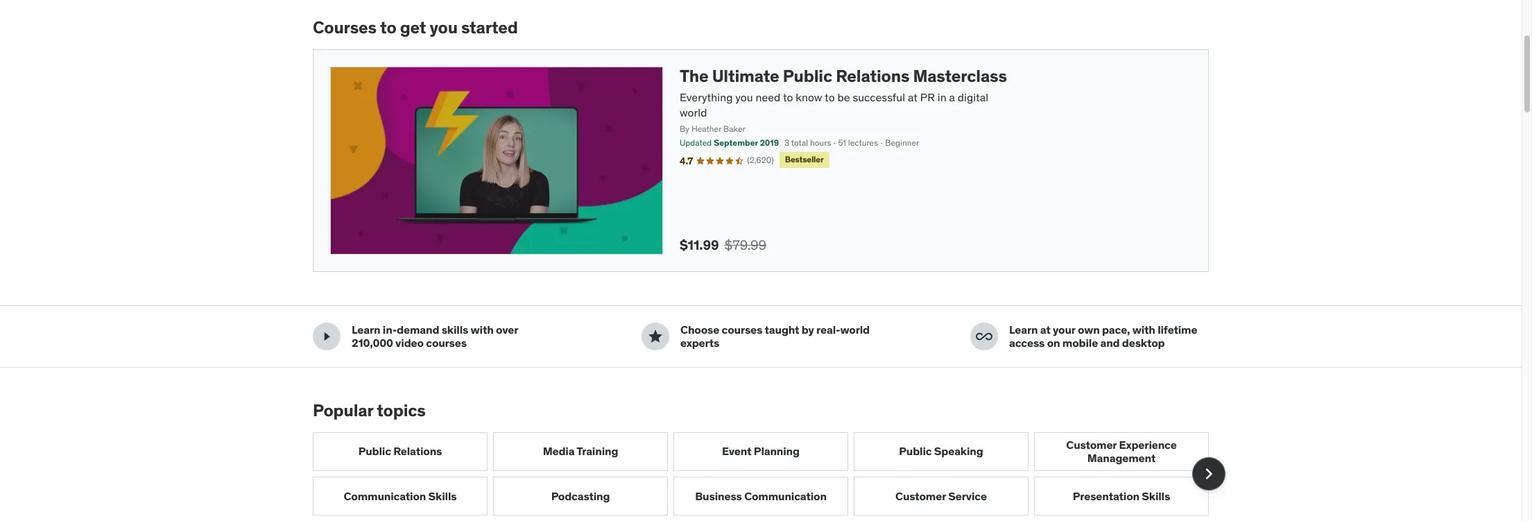 Task type: vqa. For each thing, say whether or not it's contained in the screenshot.
Shopping cart with 3 items IMAGE
no



Task type: locate. For each thing, give the bounding box(es) containing it.
public down popular topics
[[359, 444, 391, 458]]

skills for communication skills
[[429, 489, 457, 503]]

choose courses taught by real-world experts
[[681, 322, 870, 350]]

public inside public speaking link
[[900, 444, 932, 458]]

hours
[[810, 138, 831, 148]]

1 horizontal spatial relations
[[836, 65, 910, 87]]

learn at your own pace, with lifetime access on mobile and desktop
[[1010, 322, 1198, 350]]

learn inside learn at your own pace, with lifetime access on mobile and desktop
[[1010, 322, 1038, 336]]

medium image left experts
[[647, 328, 664, 345]]

0 horizontal spatial world
[[680, 106, 707, 119]]

2 skills from the left
[[1142, 489, 1171, 503]]

2 horizontal spatial public
[[900, 444, 932, 458]]

mobile
[[1063, 336, 1098, 350]]

learn left in-
[[352, 322, 381, 336]]

at
[[908, 90, 918, 104], [1041, 322, 1051, 336]]

podcasting
[[551, 489, 610, 503]]

1 horizontal spatial public
[[783, 65, 833, 87]]

2 medium image from the left
[[647, 328, 664, 345]]

0 horizontal spatial skills
[[429, 489, 457, 503]]

in-
[[383, 322, 397, 336]]

over
[[496, 322, 518, 336]]

4.7
[[680, 155, 693, 167]]

presentation skills link
[[1035, 477, 1209, 516]]

to left get
[[380, 17, 397, 38]]

to left the be
[[825, 90, 835, 104]]

courses
[[722, 322, 763, 336], [426, 336, 467, 350]]

medium image
[[318, 328, 335, 345], [647, 328, 664, 345], [976, 328, 993, 345]]

to right the need
[[783, 90, 793, 104]]

public left speaking
[[900, 444, 932, 458]]

1 skills from the left
[[429, 489, 457, 503]]

2 horizontal spatial to
[[825, 90, 835, 104]]

1 vertical spatial world
[[841, 322, 870, 336]]

courses left taught
[[722, 322, 763, 336]]

in
[[938, 90, 947, 104]]

0 vertical spatial relations
[[836, 65, 910, 87]]

with left 'over'
[[471, 322, 494, 336]]

0 horizontal spatial customer
[[896, 489, 946, 503]]

courses inside 'learn in-demand skills with over 210,000 video courses'
[[426, 336, 467, 350]]

customer
[[1067, 438, 1117, 451], [896, 489, 946, 503]]

own
[[1078, 322, 1100, 336]]

1 vertical spatial you
[[736, 90, 753, 104]]

event planning
[[722, 444, 800, 458]]

medium image left access
[[976, 328, 993, 345]]

0 horizontal spatial public
[[359, 444, 391, 458]]

1 horizontal spatial learn
[[1010, 322, 1038, 336]]

world right by
[[841, 322, 870, 336]]

51
[[839, 138, 847, 148]]

event planning link
[[674, 432, 849, 471]]

presentation
[[1073, 489, 1140, 503]]

be
[[838, 90, 850, 104]]

world up by
[[680, 106, 707, 119]]

relations inside "link"
[[394, 444, 442, 458]]

total
[[792, 138, 809, 148]]

0 vertical spatial world
[[680, 106, 707, 119]]

event
[[722, 444, 752, 458]]

1 horizontal spatial skills
[[1142, 489, 1171, 503]]

customer inside customer experience management
[[1067, 438, 1117, 451]]

1 vertical spatial at
[[1041, 322, 1051, 336]]

updated september 2019
[[680, 138, 779, 148]]

0 vertical spatial you
[[430, 17, 458, 38]]

by
[[680, 123, 690, 134]]

customer experience management
[[1067, 438, 1177, 465]]

1 horizontal spatial communication
[[745, 489, 827, 503]]

service
[[949, 489, 987, 503]]

2 horizontal spatial medium image
[[976, 328, 993, 345]]

0 horizontal spatial communication
[[344, 489, 426, 503]]

learn inside 'learn in-demand skills with over 210,000 video courses'
[[352, 322, 381, 336]]

0 horizontal spatial you
[[430, 17, 458, 38]]

customer up presentation
[[1067, 438, 1117, 451]]

popular topics
[[313, 400, 426, 421]]

september
[[714, 138, 758, 148]]

1 horizontal spatial medium image
[[647, 328, 664, 345]]

and
[[1101, 336, 1120, 350]]

podcasting link
[[493, 477, 668, 516]]

2 with from the left
[[1133, 322, 1156, 336]]

baker
[[724, 123, 746, 134]]

skills
[[429, 489, 457, 503], [1142, 489, 1171, 503]]

you right get
[[430, 17, 458, 38]]

lifetime
[[1158, 322, 1198, 336]]

skills down "public relations" "link"
[[429, 489, 457, 503]]

1 vertical spatial customer
[[896, 489, 946, 503]]

next image
[[1198, 463, 1221, 485]]

relations up successful
[[836, 65, 910, 87]]

learn for learn at your own pace, with lifetime access on mobile and desktop
[[1010, 322, 1038, 336]]

1 horizontal spatial at
[[1041, 322, 1051, 336]]

medium image left 210,000 at the left of page
[[318, 328, 335, 345]]

world
[[680, 106, 707, 119], [841, 322, 870, 336]]

public for public relations
[[359, 444, 391, 458]]

you inside the ultimate public relations masterclass everything you need to know to be successful at pr in a digital world by heather baker
[[736, 90, 753, 104]]

public up know
[[783, 65, 833, 87]]

1 horizontal spatial with
[[1133, 322, 1156, 336]]

get
[[400, 17, 426, 38]]

world inside choose courses taught by real-world experts
[[841, 322, 870, 336]]

you down ultimate
[[736, 90, 753, 104]]

public for public speaking
[[900, 444, 932, 458]]

video
[[396, 336, 424, 350]]

customer service link
[[854, 477, 1029, 516]]

1 horizontal spatial you
[[736, 90, 753, 104]]

media
[[543, 444, 575, 458]]

0 horizontal spatial courses
[[426, 336, 467, 350]]

desktop
[[1123, 336, 1165, 350]]

at left "pr"
[[908, 90, 918, 104]]

public inside the ultimate public relations masterclass everything you need to know to be successful at pr in a digital world by heather baker
[[783, 65, 833, 87]]

presentation skills
[[1073, 489, 1171, 503]]

public inside "public relations" "link"
[[359, 444, 391, 458]]

at inside the ultimate public relations masterclass everything you need to know to be successful at pr in a digital world by heather baker
[[908, 90, 918, 104]]

customer left service
[[896, 489, 946, 503]]

communication
[[344, 489, 426, 503], [745, 489, 827, 503]]

medium image for choose courses taught by real-world experts
[[647, 328, 664, 345]]

0 horizontal spatial at
[[908, 90, 918, 104]]

1 vertical spatial relations
[[394, 444, 442, 458]]

1 horizontal spatial courses
[[722, 322, 763, 336]]

0 horizontal spatial medium image
[[318, 328, 335, 345]]

learn
[[352, 322, 381, 336], [1010, 322, 1038, 336]]

at left your
[[1041, 322, 1051, 336]]

1 communication from the left
[[344, 489, 426, 503]]

relations
[[836, 65, 910, 87], [394, 444, 442, 458]]

3 medium image from the left
[[976, 328, 993, 345]]

1 horizontal spatial world
[[841, 322, 870, 336]]

communication down "public relations" "link"
[[344, 489, 426, 503]]

public
[[783, 65, 833, 87], [359, 444, 391, 458], [900, 444, 932, 458]]

experience
[[1120, 438, 1177, 451]]

3 total hours
[[785, 138, 831, 148]]

0 vertical spatial customer
[[1067, 438, 1117, 451]]

with right pace,
[[1133, 322, 1156, 336]]

world inside the ultimate public relations masterclass everything you need to know to be successful at pr in a digital world by heather baker
[[680, 106, 707, 119]]

0 horizontal spatial learn
[[352, 322, 381, 336]]

1 horizontal spatial customer
[[1067, 438, 1117, 451]]

bestseller
[[785, 154, 824, 165]]

0 horizontal spatial to
[[380, 17, 397, 38]]

pr
[[921, 90, 935, 104]]

courses right video
[[426, 336, 467, 350]]

0 vertical spatial at
[[908, 90, 918, 104]]

$79.99
[[725, 237, 767, 253]]

to
[[380, 17, 397, 38], [783, 90, 793, 104], [825, 90, 835, 104]]

you
[[430, 17, 458, 38], [736, 90, 753, 104]]

1 learn from the left
[[352, 322, 381, 336]]

relations down the topics at left bottom
[[394, 444, 442, 458]]

business communication
[[695, 489, 827, 503]]

1 with from the left
[[471, 322, 494, 336]]

learn for learn in-demand skills with over 210,000 video courses
[[352, 322, 381, 336]]

2 learn from the left
[[1010, 322, 1038, 336]]

skills right presentation
[[1142, 489, 1171, 503]]

business communication link
[[674, 477, 849, 516]]

started
[[461, 17, 518, 38]]

public speaking
[[900, 444, 984, 458]]

0 horizontal spatial relations
[[394, 444, 442, 458]]

1 horizontal spatial to
[[783, 90, 793, 104]]

learn left on
[[1010, 322, 1038, 336]]

$11.99 $79.99
[[680, 237, 767, 253]]

0 horizontal spatial with
[[471, 322, 494, 336]]

communication down planning
[[745, 489, 827, 503]]

1 medium image from the left
[[318, 328, 335, 345]]



Task type: describe. For each thing, give the bounding box(es) containing it.
media training
[[543, 444, 618, 458]]

with inside 'learn in-demand skills with over 210,000 video courses'
[[471, 322, 494, 336]]

courses inside choose courses taught by real-world experts
[[722, 322, 763, 336]]

courses to get you started
[[313, 17, 518, 38]]

business
[[695, 489, 742, 503]]

heather
[[692, 123, 722, 134]]

need
[[756, 90, 781, 104]]

courses
[[313, 17, 377, 38]]

taught
[[765, 322, 800, 336]]

communication skills link
[[313, 477, 488, 516]]

learn in-demand skills with over 210,000 video courses
[[352, 322, 518, 350]]

experts
[[681, 336, 720, 350]]

relations inside the ultimate public relations masterclass everything you need to know to be successful at pr in a digital world by heather baker
[[836, 65, 910, 87]]

everything
[[680, 90, 733, 104]]

carousel element
[[313, 432, 1226, 516]]

2019
[[760, 138, 779, 148]]

ultimate
[[712, 65, 780, 87]]

at inside learn at your own pace, with lifetime access on mobile and desktop
[[1041, 322, 1051, 336]]

topics
[[377, 400, 426, 421]]

customer for customer experience management
[[1067, 438, 1117, 451]]

demand
[[397, 322, 439, 336]]

skills for presentation skills
[[1142, 489, 1171, 503]]

customer service
[[896, 489, 987, 503]]

a
[[950, 90, 955, 104]]

2 communication from the left
[[745, 489, 827, 503]]

choose
[[681, 322, 720, 336]]

digital
[[958, 90, 989, 104]]

successful
[[853, 90, 906, 104]]

public relations link
[[313, 432, 488, 471]]

3
[[785, 138, 790, 148]]

the
[[680, 65, 709, 87]]

pace,
[[1103, 322, 1131, 336]]

public relations
[[359, 444, 442, 458]]

customer experience management link
[[1035, 432, 1209, 471]]

management
[[1088, 451, 1156, 465]]

with inside learn at your own pace, with lifetime access on mobile and desktop
[[1133, 322, 1156, 336]]

customer for customer service
[[896, 489, 946, 503]]

masterclass
[[913, 65, 1007, 87]]

communication skills
[[344, 489, 457, 503]]

(2,620)
[[748, 155, 774, 165]]

popular
[[313, 400, 373, 421]]

media training link
[[493, 432, 668, 471]]

public speaking link
[[854, 432, 1029, 471]]

medium image for learn at your own pace, with lifetime access on mobile and desktop
[[976, 328, 993, 345]]

the ultimate public relations masterclass everything you need to know to be successful at pr in a digital world by heather baker
[[680, 65, 1007, 134]]

know
[[796, 90, 823, 104]]

skills
[[442, 322, 469, 336]]

your
[[1053, 322, 1076, 336]]

medium image for learn in-demand skills with over 210,000 video courses
[[318, 328, 335, 345]]

by
[[802, 322, 814, 336]]

$11.99
[[680, 237, 719, 253]]

51 lectures
[[839, 138, 878, 148]]

access
[[1010, 336, 1045, 350]]

on
[[1048, 336, 1061, 350]]

updated
[[680, 138, 712, 148]]

speaking
[[935, 444, 984, 458]]

beginner
[[886, 138, 920, 148]]

planning
[[754, 444, 800, 458]]

lectures
[[849, 138, 878, 148]]

210,000
[[352, 336, 393, 350]]

training
[[577, 444, 618, 458]]

real-
[[817, 322, 841, 336]]



